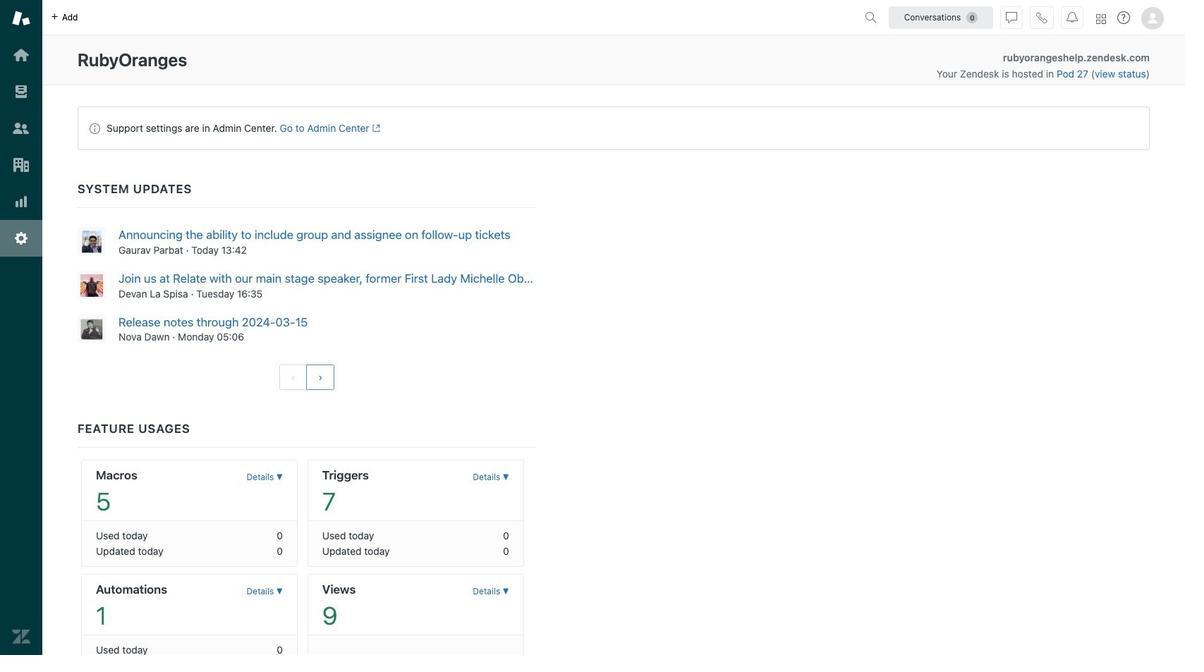 Task type: describe. For each thing, give the bounding box(es) containing it.
views image
[[12, 83, 30, 101]]

reporting image
[[12, 193, 30, 211]]

admin image
[[12, 229, 30, 248]]

zendesk image
[[12, 628, 30, 646]]

zendesk support image
[[12, 9, 30, 28]]

(opens in a new tab) image
[[369, 124, 380, 133]]

main element
[[0, 0, 42, 656]]



Task type: locate. For each thing, give the bounding box(es) containing it.
organizations image
[[12, 156, 30, 174]]

get started image
[[12, 46, 30, 64]]

get help image
[[1118, 11, 1130, 24]]

notifications image
[[1067, 12, 1078, 23]]

customers image
[[12, 119, 30, 138]]

button displays agent's chat status as invisible. image
[[1006, 12, 1017, 23]]

status
[[78, 107, 1150, 150]]

zendesk products image
[[1097, 14, 1106, 24]]



Task type: vqa. For each thing, say whether or not it's contained in the screenshot.
Views ICON
yes



